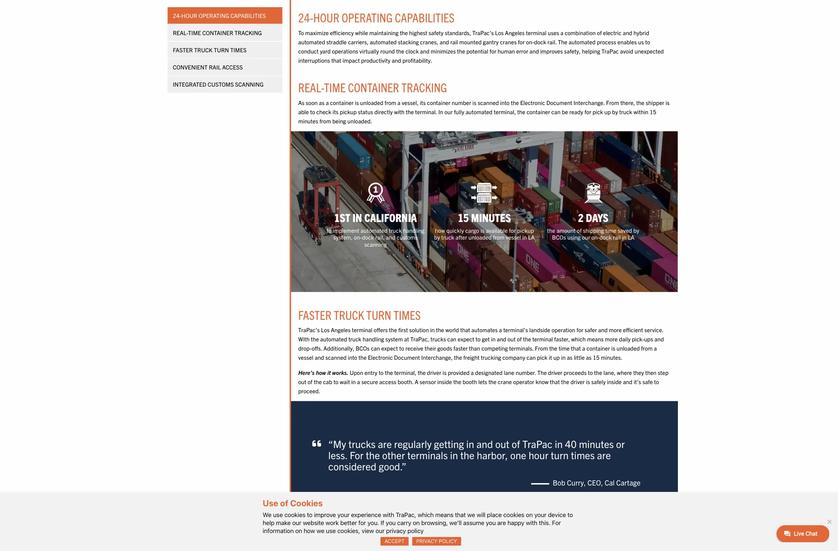 Task type: describe. For each thing, give the bounding box(es) containing it.
customs
[[231, 90, 260, 98]]

15 inside trapac's los angeles terminal offers the first solution in the world that automates a terminal's landside operation for safer and more efficient service. with the automated truck handling system at trapac, trucks can expect to get in and out of the terminal faster, which means more daily pick-ups and drop-offs. additionally, bcos can expect to receive their goods faster than competing terminals. from the time that a container is unloaded from a vessel and scanned into the electronic document interchange, the freight trucking company can pick it up in as little as 15 minutes.
[[659, 393, 667, 401]]

enables
[[687, 42, 708, 50]]

0 horizontal spatial driver
[[475, 410, 491, 418]]

pick inside trapac's los angeles terminal offers the first solution in the world that automates a terminal's landside operation for safer and more efficient service. with the automated truck handling system at trapac, trucks can expect to get in and out of the terminal faster, which means more daily pick-ups and drop-offs. additionally, bcos can expect to receive their goods faster than competing terminals. from the time that a container is unloaded from a vessel and scanned into the electronic document interchange, the freight trucking company can pick it up in as little as 15 minutes.
[[597, 393, 609, 401]]

document inside trapac's los angeles terminal offers the first solution in the world that automates a terminal's landside operation for safer and more efficient service. with the automated truck handling system at trapac, trucks can expect to get in and out of the terminal faster, which means more daily pick-ups and drop-offs. additionally, bcos can expect to receive their goods faster than competing terminals. from the time that a container is unloaded from a vessel and scanned into the electronic document interchange, the freight trucking company can pick it up in as little as 15 minutes.
[[438, 393, 467, 401]]

straddle
[[363, 42, 386, 50]]

as inside "as soon as a container is unloaded from a vessel, its container number is scanned into the electronic document interchange. from there, the shipper is able to check its pickup status directly with the terminal. in our fully automated terminal, the container can be ready for pick up by truck within 15 minutes from being unloaded."
[[355, 110, 361, 118]]

to down system
[[444, 383, 449, 391]]

time inside 2 days the amount of shipping time saved by bcos using our on-dock rail in la
[[673, 252, 685, 260]]

trapac inside '"my trucks are regularly getting in and out of trapac in 40 minutes or less. for the other terminals in the harbor, one hour turn times are considered good."'
[[581, 486, 614, 500]]

minutes
[[524, 234, 568, 249]]

bcos inside trapac's los angeles terminal offers the first solution in the world that automates a terminal's landside operation for safer and more efficient service. with the automated truck handling system at trapac, trucks can expect to get in and out of the terminal faster, which means more daily pick-ups and drop-offs. additionally, bcos can expect to receive their goods faster than competing terminals. from the time that a container is unloaded from a vessel and scanned into the electronic document interchange, the freight trucking company can pick it up in as little as 15 minutes.
[[396, 383, 411, 391]]

faster truck turn times link
[[186, 46, 314, 65]]

by inside "as soon as a container is unloaded from a vessel, its container number is scanned into the electronic document interchange. from there, the shipper is able to check its pickup status directly with the terminal. in our fully automated terminal, the container can be ready for pick up by truck within 15 minutes from being unloaded."
[[681, 120, 687, 128]]

1 horizontal spatial real-
[[332, 88, 360, 105]]

and up means
[[665, 362, 676, 371]]

error
[[574, 52, 587, 61]]

safe
[[714, 420, 726, 428]]

cranes
[[556, 42, 575, 50]]

highest
[[455, 32, 475, 40]]

1 horizontal spatial 24-
[[332, 10, 348, 28]]

truck inside trapac's los angeles terminal offers the first solution in the world that automates a terminal's landside operation for safer and more efficient service. with the automated truck handling system at trapac, trucks can expect to get in and out of the terminal faster, which means more daily pick-ups and drop-offs. additionally, bcos can expect to receive their goods faster than competing terminals. from the time that a container is unloaded from a vessel and scanned into the electronic document interchange, the freight trucking company can pick it up in as little as 15 minutes.
[[387, 373, 402, 381]]

using
[[631, 260, 646, 268]]

proceed.
[[332, 430, 356, 438]]

for
[[389, 499, 404, 513]]

to inside 'to maximize efficiency while maintaining the highest safety standards, trapac's los angeles terminal uses a combination of electric and hybrid automated straddle carriers, automated stacking cranes, and rail mounted gantry cranes for on-dock rail. the automated process enables us to conduct yard operations virtually round the clock and minimizes the potential for human error and improves safety, helping trapac avoid unexpected interruptions that impact productivity and profitability.'
[[718, 42, 723, 50]]

to up safely
[[654, 410, 659, 418]]

in left 40
[[617, 486, 626, 500]]

a inside 'to maximize efficiency while maintaining the highest safety standards, trapac's los angeles terminal uses a combination of electric and hybrid automated straddle carriers, automated stacking cranes, and rail mounted gantry cranes for on-dock rail. the automated process enables us to conduct yard operations virtually round the clock and minimizes the potential for human error and improves safety, helping trapac avoid unexpected interruptions that impact productivity and profitability.'
[[623, 32, 627, 40]]

automated down maintaining
[[411, 42, 441, 50]]

of inside '"my trucks are regularly getting in and out of trapac in 40 minutes or less. for the other terminals in the harbor, one hour turn times are considered good."'
[[569, 486, 578, 500]]

be
[[625, 120, 632, 128]]

time inside real-time container tracking link
[[209, 32, 224, 40]]

access
[[422, 420, 441, 428]]

amount
[[619, 252, 640, 260]]

and up competing
[[553, 373, 563, 381]]

rail inside 'to maximize efficiency while maintaining the highest safety standards, trapac's los angeles terminal uses a combination of electric and hybrid automated straddle carriers, automated stacking cranes, and rail mounted gantry cranes for on-dock rail. the automated process enables us to conduct yard operations virtually round the clock and minimizes the potential for human error and improves safety, helping trapac avoid unexpected interruptions that impact productivity and profitability.'
[[501, 42, 509, 50]]

la for 15 minutes
[[587, 260, 595, 268]]

and inside upon entry to the terminal, the driver is provided a designated lane number. the driver proceeds to the lane, where they then step out of the cab to wait in a secure access booth. a sensor inside the booth lets the crane operator know that the driver is safely inside and it's safe to proceed.
[[693, 420, 703, 428]]

days
[[651, 234, 677, 249]]

1 vertical spatial faster
[[332, 341, 369, 358]]

0 vertical spatial faster truck turn times
[[192, 51, 274, 59]]

trapac's inside 'to maximize efficiency while maintaining the highest safety standards, trapac's los angeles terminal uses a combination of electric and hybrid automated straddle carriers, automated stacking cranes, and rail mounted gantry cranes for on-dock rail. the automated process enables us to conduct yard operations virtually round the clock and minimizes the potential for human error and improves safety, helping trapac avoid unexpected interruptions that impact productivity and profitability.'
[[525, 32, 549, 40]]

2 vertical spatial terminal
[[592, 373, 615, 381]]

trucking
[[535, 393, 557, 401]]

and down offs.
[[350, 393, 360, 401]]

within
[[705, 120, 721, 128]]

0 vertical spatial truck
[[216, 51, 236, 59]]

1 horizontal spatial driver
[[610, 410, 625, 418]]

capabilities inside 24-hour operating capabilities link
[[256, 13, 296, 21]]

for down gantry
[[544, 52, 552, 61]]

is left safely
[[652, 420, 656, 428]]

from inside "as soon as a container is unloaded from a vessel, its container number is scanned into the electronic document interchange. from there, the shipper is able to check its pickup status directly with the terminal. in our fully automated terminal, the container can be ready for pick up by truck within 15 minutes from being unloaded."
[[674, 110, 689, 118]]

15 inside 15 minutes how quickly cargo is available for pickup by truck after unloaded from vessel in la
[[509, 234, 521, 249]]

the inside 2 days the amount of shipping time saved by bcos using our on-dock rail in la
[[609, 252, 617, 260]]

potential
[[519, 52, 543, 61]]

system,
[[371, 260, 392, 268]]

0 vertical spatial its
[[467, 110, 473, 118]]

safer
[[650, 362, 664, 371]]

a up "little"
[[647, 383, 651, 391]]

to right cab
[[371, 420, 376, 428]]

provided
[[498, 410, 522, 418]]

standards,
[[495, 32, 524, 40]]

dock inside 1st in california to implement automated truck handling system, on-dock rail, and customs scanning
[[402, 260, 416, 268]]

los inside trapac's los angeles terminal offers the first solution in the world that automates a terminal's landside operation for safer and more efficient service. with the automated truck handling system at trapac, trucks can expect to get in and out of the terminal faster, which means more daily pick-ups and drop-offs. additionally, bcos can expect to receive their goods faster than competing terminals. from the time that a container is unloaded from a vessel and scanned into the electronic document interchange, the freight trucking company can pick it up in as little as 15 minutes.
[[357, 362, 367, 371]]

a up the check
[[362, 110, 366, 118]]

convenient rail access link
[[186, 66, 314, 84]]

interruptions
[[332, 63, 367, 71]]

operator
[[571, 420, 594, 428]]

california
[[405, 234, 464, 249]]

1 horizontal spatial are
[[664, 499, 679, 513]]

convenient rail access
[[192, 70, 270, 79]]

from inside trapac's los angeles terminal offers the first solution in the world that automates a terminal's landside operation for safer and more efficient service. with the automated truck handling system at trapac, trucks can expect to get in and out of the terminal faster, which means more daily pick-ups and drop-offs. additionally, bcos can expect to receive their goods faster than competing terminals. from the time that a container is unloaded from a vessel and scanned into the electronic document interchange, the freight trucking company can pick it up in as little as 15 minutes.
[[595, 383, 609, 391]]

a down upon at the left bottom
[[397, 420, 400, 428]]

means
[[653, 373, 671, 381]]

trucks inside trapac's los angeles terminal offers the first solution in the world that automates a terminal's landside operation for safer and more efficient service. with the automated truck handling system at trapac, trucks can expect to get in and out of the terminal faster, which means more daily pick-ups and drop-offs. additionally, bcos can expect to receive their goods faster than competing terminals. from the time that a container is unloaded from a vessel and scanned into the electronic document interchange, the freight trucking company can pick it up in as little as 15 minutes.
[[479, 373, 496, 381]]

is right shipper at the top right
[[740, 110, 745, 118]]

designated
[[528, 410, 559, 418]]

rail.
[[609, 42, 619, 50]]

from down the check
[[355, 130, 368, 138]]

out inside upon entry to the terminal, the driver is provided a designated lane number. the driver proceeds to the lane, where they then step out of the cab to wait in a secure access booth. a sensor inside the booth lets the crane operator know that the driver is safely inside and it's safe to proceed.
[[332, 420, 341, 428]]

unloaded inside 15 minutes how quickly cargo is available for pickup by truck after unloaded from vessel in la
[[521, 260, 547, 268]]

electronic inside trapac's los angeles terminal offers the first solution in the world that automates a terminal's landside operation for safer and more efficient service. with the automated truck handling system at trapac, trucks can expect to get in and out of the terminal faster, which means more daily pick-ups and drop-offs. additionally, bcos can expect to receive their goods faster than competing terminals. from the time that a container is unloaded from a vessel and scanned into the electronic document interchange, the freight trucking company can pick it up in as little as 15 minutes.
[[409, 393, 437, 401]]

is up status
[[395, 110, 399, 118]]

truck inside 15 minutes how quickly cargo is available for pickup by truck after unloaded from vessel in la
[[491, 260, 505, 268]]

0 vertical spatial real-
[[192, 32, 209, 40]]

bcos inside 2 days the amount of shipping time saved by bcos using our on-dock rail in la
[[614, 260, 629, 268]]

on- inside 2 days the amount of shipping time saved by bcos using our on-dock rail in la
[[658, 260, 667, 268]]

to inside "as soon as a container is unloaded from a vessel, its container number is scanned into the electronic document interchange. from there, the shipper is able to check its pickup status directly with the terminal. in our fully automated terminal, the container can be ready for pick up by truck within 15 minutes from being unloaded."
[[345, 120, 350, 128]]

gantry
[[537, 42, 555, 50]]

handling inside 1st in california to implement automated truck handling system, on-dock rail, and customs scanning
[[448, 252, 472, 260]]

2 horizontal spatial driver
[[634, 420, 650, 428]]

terminals.
[[566, 383, 593, 391]]

to right "entry"
[[421, 410, 427, 418]]

that inside 'to maximize efficiency while maintaining the highest safety standards, trapac's los angeles terminal uses a combination of electric and hybrid automated straddle carriers, automated stacking cranes, and rail mounted gantry cranes for on-dock rail. the automated process enables us to conduct yard operations virtually round the clock and minimizes the potential for human error and improves safety, helping trapac avoid unexpected interruptions that impact productivity and profitability.'
[[369, 63, 380, 71]]

rail
[[232, 70, 246, 79]]

implement
[[370, 252, 400, 260]]

mounted
[[511, 42, 536, 50]]

their
[[472, 383, 485, 391]]

2 horizontal spatial as
[[652, 393, 658, 401]]

and down round
[[436, 63, 446, 71]]

out inside trapac's los angeles terminal offers the first solution in the world that automates a terminal's landside operation for safer and more efficient service. with the automated truck handling system at trapac, trucks can expect to get in and out of the terminal faster, which means more daily pick-ups and drop-offs. additionally, bcos can expect to receive their goods faster than competing terminals. from the time that a container is unloaded from a vessel and scanned into the electronic document interchange, the freight trucking company can pick it up in as little as 15 minutes.
[[564, 373, 573, 381]]

turn inside faster truck turn times link
[[238, 51, 255, 59]]

trapac,
[[456, 373, 477, 381]]

fully
[[505, 120, 516, 128]]

in right solution
[[478, 362, 483, 371]]

0 vertical spatial more
[[677, 362, 691, 371]]

container inside trapac's los angeles terminal offers the first solution in the world that automates a terminal's landside operation for safer and more efficient service. with the automated truck handling system at trapac, trucks can expect to get in and out of the terminal faster, which means more daily pick-ups and drop-offs. additionally, bcos can expect to receive their goods faster than competing terminals. from the time that a container is unloaded from a vessel and scanned into the electronic document interchange, the freight trucking company can pick it up in as little as 15 minutes.
[[652, 383, 678, 391]]

to maximize efficiency while maintaining the highest safety standards, trapac's los angeles terminal uses a combination of electric and hybrid automated straddle carriers, automated stacking cranes, and rail mounted gantry cranes for on-dock rail. the automated process enables us to conduct yard operations virtually round the clock and minimizes the potential for human error and improves safety, helping trapac avoid unexpected interruptions that impact productivity and profitability.
[[332, 32, 738, 71]]

combination
[[628, 32, 662, 40]]

uses
[[609, 32, 622, 40]]

little
[[638, 393, 650, 401]]

0 horizontal spatial 24-
[[192, 13, 202, 21]]

integrated customs scanning
[[192, 90, 293, 98]]

1 horizontal spatial capabilities
[[439, 10, 505, 28]]

dock inside 2 days the amount of shipping time saved by bcos using our on-dock rail in la
[[667, 260, 680, 268]]

scanned inside "as soon as a container is unloaded from a vessel, its container number is scanned into the electronic document interchange. from there, the shipper is able to check its pickup status directly with the terminal. in our fully automated terminal, the container can be ready for pick up by truck within 15 minutes from being unloaded."
[[531, 110, 555, 118]]

the inside 'to maximize efficiency while maintaining the highest safety standards, trapac's los angeles terminal uses a combination of electric and hybrid automated straddle carriers, automated stacking cranes, and rail mounted gantry cranes for on-dock rail. the automated process enables us to conduct yard operations virtually round the clock and minimizes the potential for human error and improves safety, helping trapac avoid unexpected interruptions that impact productivity and profitability.'
[[621, 42, 631, 50]]

dock inside 'to maximize efficiency while maintaining the highest safety standards, trapac's los angeles terminal uses a combination of electric and hybrid automated straddle carriers, automated stacking cranes, and rail mounted gantry cranes for on-dock rail. the automated process enables us to conduct yard operations virtually round the clock and minimizes the potential for human error and improves safety, helping trapac avoid unexpected interruptions that impact productivity and profitability.'
[[594, 42, 607, 50]]

our inside "as soon as a container is unloaded from a vessel, its container number is scanned into the electronic document interchange. from there, the shipper is able to check its pickup status directly with the terminal. in our fully automated terminal, the container can be ready for pick up by truck within 15 minutes from being unloaded."
[[494, 120, 503, 128]]

harbor,
[[530, 499, 565, 513]]

they
[[704, 410, 716, 418]]

shipper
[[718, 110, 739, 118]]

a down service.
[[727, 383, 731, 391]]

angeles inside trapac's los angeles terminal offers the first solution in the world that automates a terminal's landside operation for safer and more efficient service. with the automated truck handling system at trapac, trucks can expect to get in and out of the terminal faster, which means more daily pick-ups and drop-offs. additionally, bcos can expect to receive their goods faster than competing terminals. from the time that a container is unloaded from a vessel and scanned into the electronic document interchange, the freight trucking company can pick it up in as little as 15 minutes.
[[368, 362, 390, 371]]

minutes inside "as soon as a container is unloaded from a vessel, its container number is scanned into the electronic document interchange. from there, the shipper is able to check its pickup status directly with the terminal. in our fully automated terminal, the container can be ready for pick up by truck within 15 minutes from being unloaded."
[[332, 130, 354, 138]]

interchange,
[[468, 393, 503, 401]]

0 horizontal spatial tracking
[[261, 32, 291, 40]]

and up minimizes
[[489, 42, 499, 50]]

can down offers
[[412, 383, 423, 391]]

la for 2 days
[[698, 260, 706, 268]]

system
[[429, 373, 448, 381]]

in right terminals
[[501, 499, 509, 513]]

and inside '"my trucks are regularly getting in and out of trapac in 40 minutes or less. for the other terminals in the harbor, one hour turn times are considered good."'
[[530, 486, 548, 500]]

it's
[[705, 420, 713, 428]]

a up with
[[442, 110, 445, 118]]

directly
[[416, 120, 437, 128]]

and down cranes,
[[467, 52, 478, 61]]

impact
[[381, 63, 400, 71]]

of inside trapac's los angeles terminal offers the first solution in the world that automates a terminal's landside operation for safer and more efficient service. with the automated truck handling system at trapac, trucks can expect to get in and out of the terminal faster, which means more daily pick-ups and drop-offs. additionally, bcos can expect to receive their goods faster than competing terminals. from the time that a container is unloaded from a vessel and scanned into the electronic document interchange, the freight trucking company can pick it up in as little as 15 minutes.
[[575, 373, 580, 381]]

faster,
[[616, 373, 634, 381]]

hybrid
[[705, 32, 722, 40]]

1st in california to implement automated truck handling system, on-dock rail, and customs scanning
[[363, 234, 472, 275]]

avoid
[[690, 52, 704, 61]]

operating inside 24-hour operating capabilities link
[[221, 13, 255, 21]]

unloaded inside "as soon as a container is unloaded from a vessel, its container number is scanned into the electronic document interchange. from there, the shipper is able to check its pickup status directly with the terminal. in our fully automated terminal, the container can be ready for pick up by truck within 15 minutes from being unloaded."
[[401, 110, 426, 118]]

container up 'being' at the top left
[[367, 110, 393, 118]]

solid image
[[347, 487, 357, 499]]

24-hour operating capabilities link
[[186, 8, 314, 26]]

can down "terminals."
[[586, 393, 596, 401]]

1 vertical spatial expect
[[424, 383, 443, 391]]

for up error on the right
[[576, 42, 584, 50]]

can inside "as soon as a container is unloaded from a vessel, its container number is scanned into the electronic document interchange. from there, the shipper is able to check its pickup status directly with the terminal. in our fully automated terminal, the container can be ready for pick up by truck within 15 minutes from being unloaded."
[[613, 120, 623, 128]]

angeles inside 'to maximize efficiency while maintaining the highest safety standards, trapac's los angeles terminal uses a combination of electric and hybrid automated straddle carriers, automated stacking cranes, and rail mounted gantry cranes for on-dock rail. the automated process enables us to conduct yard operations virtually round the clock and minimizes the potential for human error and improves safety, helping trapac avoid unexpected interruptions that impact productivity and profitability.'
[[562, 32, 583, 40]]

world
[[495, 362, 510, 371]]

0 vertical spatial faster
[[192, 51, 214, 59]]

to right safe
[[727, 420, 733, 428]]

1 horizontal spatial expect
[[509, 373, 528, 381]]

in right "getting"
[[519, 486, 527, 500]]

times
[[635, 499, 661, 513]]

company
[[559, 393, 584, 401]]

lane,
[[671, 410, 685, 418]]

a up the booth
[[524, 410, 527, 418]]

know
[[596, 420, 610, 428]]

trucks inside '"my trucks are regularly getting in and out of trapac in 40 minutes or less. for the other terminals in the harbor, one hour turn times are considered good."'
[[388, 486, 418, 500]]

los inside 'to maximize efficiency while maintaining the highest safety standards, trapac's los angeles terminal uses a combination of electric and hybrid automated straddle carriers, automated stacking cranes, and rail mounted gantry cranes for on-dock rail. the automated process enables us to conduct yard operations virtually round the clock and minimizes the potential for human error and improves safety, helping trapac avoid unexpected interruptions that impact productivity and profitability.'
[[551, 32, 560, 40]]

interchange.
[[638, 110, 673, 118]]

shipping
[[648, 252, 672, 260]]

up inside "as soon as a container is unloaded from a vessel, its container number is scanned into the electronic document interchange. from there, the shipper is able to check its pickup status directly with the terminal. in our fully automated terminal, the container can be ready for pick up by truck within 15 minutes from being unloaded."
[[672, 120, 679, 128]]

handling inside trapac's los angeles terminal offers the first solution in the world that automates a terminal's landside operation for safer and more efficient service. with the automated truck handling system at trapac, trucks can expect to get in and out of the terminal faster, which means more daily pick-ups and drop-offs. additionally, bcos can expect to receive their goods faster than competing terminals. from the time that a container is unloaded from a vessel and scanned into the electronic document interchange, the freight trucking company can pick it up in as little as 15 minutes.
[[403, 373, 427, 381]]

1 vertical spatial times
[[438, 341, 468, 358]]

or
[[685, 486, 695, 500]]

where
[[686, 410, 703, 418]]

maintaining
[[411, 32, 443, 40]]

"my trucks are regularly getting in and out of trapac in 40 minutes or less. for the other terminals in the harbor, one hour turn times are considered good."
[[365, 486, 695, 525]]

in right get
[[546, 373, 551, 381]]

trapac inside 'to maximize efficiency while maintaining the highest safety standards, trapac's los angeles terminal uses a combination of electric and hybrid automated straddle carriers, automated stacking cranes, and rail mounted gantry cranes for on-dock rail. the automated process enables us to conduct yard operations virtually round the clock and minimizes the potential for human error and improves safety, helping trapac avoid unexpected interruptions that impact productivity and profitability.'
[[669, 52, 688, 61]]

1 horizontal spatial 24-hour operating capabilities
[[332, 10, 505, 28]]

from up the directly
[[428, 110, 441, 118]]

1 horizontal spatial hour
[[348, 10, 377, 28]]

out inside '"my trucks are regularly getting in and out of trapac in 40 minutes or less. for the other terminals in the harbor, one hour turn times are considered good."'
[[551, 486, 566, 500]]

operations
[[369, 52, 398, 61]]

safety,
[[627, 52, 646, 61]]

upon
[[389, 410, 404, 418]]

1 horizontal spatial real-time container tracking
[[332, 88, 497, 105]]

operation
[[613, 362, 640, 371]]

and inside 1st in california to implement automated truck handling system, on-dock rail, and customs scanning
[[429, 260, 440, 268]]

0 horizontal spatial its
[[370, 120, 376, 128]]

step
[[732, 410, 743, 418]]

1 vertical spatial terminal
[[391, 362, 414, 371]]

for inside "as soon as a container is unloaded from a vessel, its container number is scanned into the electronic document interchange. from there, the shipper is able to check its pickup status directly with the terminal. in our fully automated terminal, the container can be ready for pick up by truck within 15 minutes from being unloaded."
[[650, 120, 658, 128]]

cab
[[359, 420, 369, 428]]

access
[[247, 70, 270, 79]]

automated inside "as soon as a container is unloaded from a vessel, its container number is scanned into the electronic document interchange. from there, the shipper is able to check its pickup status directly with the terminal. in our fully automated terminal, the container can be ready for pick up by truck within 15 minutes from being unloaded."
[[518, 120, 548, 128]]

1 vertical spatial more
[[673, 373, 687, 381]]

secure
[[402, 420, 420, 428]]

a left terminal's
[[555, 362, 558, 371]]

truck inside 1st in california to implement automated truck handling system, on-dock rail, and customs scanning
[[432, 252, 447, 260]]

us
[[710, 42, 716, 50]]

1 inside from the left
[[486, 420, 503, 428]]

1 horizontal spatial faster truck turn times
[[332, 341, 468, 358]]

1 vertical spatial truck
[[371, 341, 405, 358]]



Task type: vqa. For each thing, say whether or not it's contained in the screenshot.
Document to the right
yes



Task type: locate. For each thing, give the bounding box(es) containing it.
terminal left offers
[[391, 362, 414, 371]]

our right in
[[494, 120, 503, 128]]

1 horizontal spatial trapac
[[669, 52, 688, 61]]

1 horizontal spatial time
[[673, 252, 685, 260]]

1 horizontal spatial angeles
[[562, 32, 583, 40]]

into inside trapac's los angeles terminal offers the first solution in the world that automates a terminal's landside operation for safer and more efficient service. with the automated truck handling system at trapac, trucks can expect to get in and out of the terminal faster, which means more daily pick-ups and drop-offs. additionally, bcos can expect to receive their goods faster than competing terminals. from the time that a container is unloaded from a vessel and scanned into the electronic document interchange, the freight trucking company can pick it up in as little as 15 minutes.
[[387, 393, 397, 401]]

terminal,
[[549, 120, 574, 128], [438, 410, 463, 418]]

0 horizontal spatial real-
[[192, 32, 209, 40]]

the right the rail.
[[621, 42, 631, 50]]

into inside "as soon as a container is unloaded from a vessel, its container number is scanned into the electronic document interchange. from there, the shipper is able to check its pickup status directly with the terminal. in our fully automated terminal, the container can be ready for pick up by truck within 15 minutes from being unloaded."
[[556, 110, 567, 118]]

truck left after
[[491, 260, 505, 268]]

1 vertical spatial angeles
[[368, 362, 390, 371]]

carriers,
[[387, 42, 410, 50]]

0 horizontal spatial real-time container tracking
[[192, 32, 291, 40]]

lets
[[532, 420, 542, 428]]

in inside 1st in california to implement automated truck handling system, on-dock rail, and customs scanning
[[392, 234, 403, 249]]

can down world
[[497, 373, 508, 381]]

get
[[536, 373, 545, 381]]

the
[[445, 32, 454, 40], [441, 52, 450, 61], [508, 52, 517, 61], [568, 110, 577, 118], [708, 110, 717, 118], [451, 120, 460, 128], [575, 120, 584, 128], [609, 252, 617, 260], [433, 362, 442, 371], [485, 362, 494, 371], [346, 373, 355, 381], [582, 373, 591, 381], [611, 383, 620, 391], [399, 393, 408, 401], [505, 393, 514, 401], [428, 410, 437, 418], [465, 410, 473, 418], [661, 410, 670, 418], [349, 420, 358, 428], [504, 420, 513, 428], [543, 420, 552, 428], [624, 420, 633, 428], [407, 499, 422, 513], [512, 499, 528, 513]]

truck
[[216, 51, 236, 59], [371, 341, 405, 358]]

and right "ups"
[[728, 373, 738, 381]]

is up minutes.
[[680, 383, 684, 391]]

and right "rail,"
[[429, 260, 440, 268]]

1st
[[372, 234, 390, 249]]

1 horizontal spatial turn
[[407, 341, 435, 358]]

faster up with
[[332, 341, 369, 358]]

15 down shipper at the top right
[[723, 120, 730, 128]]

1 horizontal spatial from
[[674, 110, 689, 118]]

2 horizontal spatial dock
[[667, 260, 680, 268]]

wait
[[378, 420, 389, 428]]

electronic inside "as soon as a container is unloaded from a vessel, its container number is scanned into the electronic document interchange. from there, the shipper is able to check its pickup status directly with the terminal. in our fully automated terminal, the container can be ready for pick up by truck within 15 minutes from being unloaded."
[[579, 110, 606, 118]]

is inside trapac's los angeles terminal offers the first solution in the world that automates a terminal's landside operation for safer and more efficient service. with the automated truck handling system at trapac, trucks can expect to get in and out of the terminal faster, which means more daily pick-ups and drop-offs. additionally, bcos can expect to receive their goods faster than competing terminals. from the time that a container is unloaded from a vessel and scanned into the electronic document interchange, the freight trucking company can pick it up in as little as 15 minutes.
[[680, 383, 684, 391]]

by inside 2 days the amount of shipping time saved by bcos using our on-dock rail in la
[[704, 252, 711, 260]]

unloaded up status
[[401, 110, 426, 118]]

process
[[664, 42, 685, 50]]

in inside 2 days the amount of shipping time saved by bcos using our on-dock rail in la
[[692, 260, 697, 268]]

minutes inside '"my trucks are regularly getting in and out of trapac in 40 minutes or less. for the other terminals in the harbor, one hour turn times are considered good."'
[[644, 486, 683, 500]]

15 up quickly
[[509, 234, 521, 249]]

other
[[425, 499, 450, 513]]

our inside 2 days the amount of shipping time saved by bcos using our on-dock rail in la
[[647, 260, 656, 268]]

real-time container tracking link
[[186, 27, 314, 46]]

and left one
[[530, 486, 548, 500]]

conduct
[[332, 52, 354, 61]]

0 horizontal spatial are
[[420, 486, 436, 500]]

2 horizontal spatial on-
[[658, 260, 667, 268]]

1 vertical spatial pickup
[[575, 252, 594, 260]]

0 vertical spatial trapac's
[[525, 32, 549, 40]]

round
[[423, 52, 439, 61]]

from inside trapac's los angeles terminal offers the first solution in the world that automates a terminal's landside operation for safer and more efficient service. with the automated truck handling system at trapac, trucks can expect to get in and out of the terminal faster, which means more daily pick-ups and drop-offs. additionally, bcos can expect to receive their goods faster than competing terminals. from the time that a container is unloaded from a vessel and scanned into the electronic document interchange, the freight trucking company can pick it up in as little as 15 minutes.
[[713, 383, 726, 391]]

turn
[[612, 499, 632, 513]]

that down which
[[635, 383, 646, 391]]

truck up additionally,
[[387, 373, 402, 381]]

1 horizontal spatial operating
[[380, 10, 437, 28]]

after
[[507, 260, 520, 268]]

in inside upon entry to the terminal, the driver is provided a designated lane number. the driver proceeds to the lane, where they then step out of the cab to wait in a secure access booth. a sensor inside the booth lets the crane operator know that the driver is safely inside and it's safe to proceed.
[[391, 420, 396, 428]]

0 horizontal spatial on-
[[393, 260, 402, 268]]

real-time container tracking
[[192, 32, 291, 40], [332, 88, 497, 105]]

0 vertical spatial container
[[225, 32, 259, 40]]

0 vertical spatial minutes
[[332, 130, 354, 138]]

0 horizontal spatial operating
[[221, 13, 255, 21]]

terminal
[[585, 32, 608, 40], [391, 362, 414, 371], [592, 373, 615, 381]]

automated inside 1st in california to implement automated truck handling system, on-dock rail, and customs scanning
[[401, 252, 431, 260]]

los
[[551, 32, 560, 40], [357, 362, 367, 371]]

0 vertical spatial bcos
[[614, 260, 629, 268]]

by right saved on the right top of the page
[[704, 252, 711, 260]]

a
[[461, 420, 465, 428]]

times inside faster truck turn times link
[[256, 51, 274, 59]]

handling left how
[[448, 252, 472, 260]]

drop-
[[332, 383, 347, 391]]

can left be
[[613, 120, 623, 128]]

scanned inside trapac's los angeles terminal offers the first solution in the world that automates a terminal's landside operation for safer and more efficient service. with the automated truck handling system at trapac, trucks can expect to get in and out of the terminal faster, which means more daily pick-ups and drop-offs. additionally, bcos can expect to receive their goods faster than competing terminals. from the time that a container is unloaded from a vessel and scanned into the electronic document interchange, the freight trucking company can pick it up in as little as 15 minutes.
[[362, 393, 385, 401]]

angeles up additionally,
[[368, 362, 390, 371]]

0 horizontal spatial scanned
[[362, 393, 385, 401]]

in
[[488, 120, 493, 128]]

0 horizontal spatial vessel
[[332, 393, 349, 401]]

0 horizontal spatial rail
[[501, 42, 509, 50]]

up
[[672, 120, 679, 128], [615, 393, 622, 401]]

pick down interchange.
[[659, 120, 671, 128]]

vessel inside 15 minutes how quickly cargo is available for pickup by truck after unloaded from vessel in la
[[562, 260, 579, 268]]

1 horizontal spatial trapac's
[[525, 32, 549, 40]]

its up 'being' at the top left
[[370, 120, 376, 128]]

truck up convenient rail access
[[216, 51, 236, 59]]

is right number
[[525, 110, 530, 118]]

are left or
[[664, 499, 679, 513]]

0 vertical spatial trapac
[[669, 52, 688, 61]]

automated up conduct
[[332, 42, 362, 50]]

a
[[623, 32, 627, 40], [362, 110, 366, 118], [442, 110, 445, 118], [555, 362, 558, 371], [647, 383, 651, 391], [727, 383, 731, 391], [524, 410, 527, 418], [397, 420, 400, 428]]

bcos
[[614, 260, 629, 268], [396, 383, 411, 391]]

sensor
[[467, 420, 485, 428]]

unloaded.
[[386, 130, 414, 138]]

0 horizontal spatial 15
[[509, 234, 521, 249]]

unloaded down daily
[[686, 383, 711, 391]]

receive
[[451, 383, 471, 391]]

for
[[576, 42, 584, 50], [544, 52, 552, 61], [650, 120, 658, 128], [566, 252, 574, 260], [641, 362, 649, 371]]

are up good."
[[420, 486, 436, 500]]

to
[[332, 32, 338, 40]]

in right available
[[581, 260, 586, 268]]

integrated
[[192, 90, 229, 98]]

entry
[[405, 410, 420, 418]]

as right "little"
[[652, 393, 658, 401]]

0 vertical spatial pickup
[[378, 120, 397, 128]]

0 horizontal spatial la
[[587, 260, 595, 268]]

pickup inside 15 minutes how quickly cargo is available for pickup by truck after unloaded from vessel in la
[[575, 252, 594, 260]]

1 horizontal spatial handling
[[448, 252, 472, 260]]

from down "ups"
[[713, 383, 726, 391]]

time up the check
[[360, 88, 384, 105]]

1 horizontal spatial our
[[647, 260, 656, 268]]

soon
[[340, 110, 353, 118]]

to inside 1st in california to implement automated truck handling system, on-dock rail, and customs scanning
[[363, 252, 369, 260]]

first
[[443, 362, 454, 371]]

less.
[[365, 499, 386, 513]]

additionally,
[[360, 383, 394, 391]]

pickup inside "as soon as a container is unloaded from a vessel, its container number is scanned into the electronic document interchange. from there, the shipper is able to check its pickup status directly with the terminal. in our fully automated terminal, the container can be ready for pick up by truck within 15 minutes from being unloaded."
[[378, 120, 397, 128]]

terminal inside 'to maximize efficiency while maintaining the highest safety standards, trapac's los angeles terminal uses a combination of electric and hybrid automated straddle carriers, automated stacking cranes, and rail mounted gantry cranes for on-dock rail. the automated process enables us to conduct yard operations virtually round the clock and minimizes the potential for human error and improves safety, helping trapac avoid unexpected interruptions that impact productivity and profitability.'
[[585, 32, 608, 40]]

time left saved on the right top of the page
[[673, 252, 685, 260]]

automated down number
[[518, 120, 548, 128]]

in right 1st at the top of page
[[392, 234, 403, 249]]

1 vertical spatial scanned
[[362, 393, 385, 401]]

pick inside "as soon as a container is unloaded from a vessel, its container number is scanned into the electronic document interchange. from there, the shipper is able to check its pickup status directly with the terminal. in our fully automated terminal, the container can be ready for pick up by truck within 15 minutes from being unloaded."
[[659, 120, 671, 128]]

from
[[428, 110, 441, 118], [355, 130, 368, 138], [548, 260, 561, 268], [713, 383, 726, 391]]

1 horizontal spatial up
[[672, 120, 679, 128]]

in right shipping
[[692, 260, 697, 268]]

document inside "as soon as a container is unloaded from a vessel, its container number is scanned into the electronic document interchange. from there, the shipper is able to check its pickup status directly with the terminal. in our fully automated terminal, the container can be ready for pick up by truck within 15 minutes from being unloaded."
[[608, 110, 636, 118]]

in
[[392, 234, 403, 249], [581, 260, 586, 268], [692, 260, 697, 268], [478, 362, 483, 371], [546, 373, 551, 381], [624, 393, 629, 401], [391, 420, 396, 428], [519, 486, 527, 500], [617, 486, 626, 500], [501, 499, 509, 513]]

1 vertical spatial time
[[621, 383, 633, 391]]

yard
[[356, 52, 368, 61]]

bcos right additionally,
[[396, 383, 411, 391]]

1 horizontal spatial its
[[467, 110, 473, 118]]

0 horizontal spatial time
[[209, 32, 224, 40]]

proceeds
[[627, 410, 652, 418]]

out up proceed. on the bottom left of page
[[332, 420, 341, 428]]

la inside 15 minutes how quickly cargo is available for pickup by truck after unloaded from vessel in la
[[587, 260, 595, 268]]

0 vertical spatial out
[[564, 373, 573, 381]]

number
[[502, 110, 524, 118]]

as up the check
[[355, 110, 361, 118]]

0 vertical spatial from
[[674, 110, 689, 118]]

0 horizontal spatial pickup
[[378, 120, 397, 128]]

truck inside "as soon as a container is unloaded from a vessel, its container number is scanned into the electronic document interchange. from there, the shipper is able to check its pickup status directly with the terminal. in our fully automated terminal, the container can be ready for pick up by truck within 15 minutes from being unloaded."
[[689, 120, 703, 128]]

for inside trapac's los angeles terminal offers the first solution in the world that automates a terminal's landside operation for safer and more efficient service. with the automated truck handling system at trapac, trucks can expect to get in and out of the terminal faster, which means more daily pick-ups and drop-offs. additionally, bcos can expect to receive their goods faster than competing terminals. from the time that a container is unloaded from a vessel and scanned into the electronic document interchange, the freight trucking company can pick it up in as little as 15 minutes.
[[641, 362, 649, 371]]

by left quickly
[[483, 260, 489, 268]]

1 vertical spatial into
[[387, 393, 397, 401]]

of inside upon entry to the terminal, the driver is provided a designated lane number. the driver proceeds to the lane, where they then step out of the cab to wait in a secure access booth. a sensor inside the booth lets the crane operator know that the driver is safely inside and it's safe to proceed.
[[342, 420, 347, 428]]

is right cargo
[[534, 252, 539, 260]]

by inside 15 minutes how quickly cargo is available for pickup by truck after unloaded from vessel in la
[[483, 260, 489, 268]]

0 vertical spatial 15
[[723, 120, 730, 128]]

rail down standards, at the top right of the page
[[501, 42, 509, 50]]

for down interchange.
[[650, 120, 658, 128]]

minutes
[[332, 130, 354, 138], [644, 486, 683, 500]]

dock left saved on the right top of the page
[[667, 260, 680, 268]]

1 horizontal spatial los
[[551, 32, 560, 40]]

1 horizontal spatial times
[[438, 341, 468, 358]]

1 vertical spatial real-
[[332, 88, 360, 105]]

regularly
[[438, 486, 480, 500]]

that down operations
[[369, 63, 380, 71]]

able
[[332, 120, 343, 128]]

0 horizontal spatial inside
[[486, 420, 503, 428]]

that right know
[[612, 420, 623, 428]]

to
[[718, 42, 723, 50], [345, 120, 350, 128], [363, 252, 369, 260], [529, 373, 534, 381], [444, 383, 449, 391], [421, 410, 427, 418], [654, 410, 659, 418], [371, 420, 376, 428], [727, 420, 733, 428]]

2 la from the left
[[698, 260, 706, 268]]

daily
[[688, 373, 701, 381]]

as
[[355, 110, 361, 118], [630, 393, 637, 401], [652, 393, 658, 401]]

human
[[553, 52, 573, 61]]

operating up while
[[380, 10, 437, 28]]

0 horizontal spatial pick
[[597, 393, 609, 401]]

0 horizontal spatial hour
[[202, 13, 219, 21]]

profitability.
[[448, 63, 481, 71]]

0 vertical spatial turn
[[238, 51, 255, 59]]

unloaded inside trapac's los angeles terminal offers the first solution in the world that automates a terminal's landside operation for safer and more efficient service. with the automated truck handling system at trapac, trucks can expect to get in and out of the terminal faster, which means more daily pick-ups and drop-offs. additionally, bcos can expect to receive their goods faster than competing terminals. from the time that a container is unloaded from a vessel and scanned into the electronic document interchange, the freight trucking company can pick it up in as little as 15 minutes.
[[686, 383, 711, 391]]

with
[[332, 373, 344, 381]]

2 days the amount of shipping time saved by bcos using our on-dock rail in la
[[609, 234, 711, 268]]

1 vertical spatial vessel
[[332, 393, 349, 401]]

trapac down process
[[669, 52, 688, 61]]

2 inside from the left
[[675, 420, 691, 428]]

of inside 2 days the amount of shipping time saved by bcos using our on-dock rail in la
[[642, 252, 647, 260]]

customs
[[441, 260, 464, 268]]

terminal left uses
[[585, 32, 608, 40]]

truck down california
[[432, 252, 447, 260]]

automated up scanning
[[401, 252, 431, 260]]

lane
[[560, 410, 572, 418]]

1 vertical spatial minutes
[[644, 486, 683, 500]]

time down faster,
[[621, 383, 633, 391]]

minimizes
[[479, 52, 507, 61]]

competing
[[535, 383, 565, 391]]

container up in
[[475, 110, 501, 118]]

for up which
[[641, 362, 649, 371]]

into
[[556, 110, 567, 118], [387, 393, 397, 401]]

2 horizontal spatial 15
[[723, 120, 730, 128]]

and up the enables
[[693, 32, 703, 40]]

operating up real-time container tracking link
[[221, 13, 255, 21]]

terminal, inside upon entry to the terminal, the driver is provided a designated lane number. the driver proceeds to the lane, where they then step out of the cab to wait in a secure access booth. a sensor inside the booth lets the crane operator know that the driver is safely inside and it's safe to proceed.
[[438, 410, 463, 418]]

1 vertical spatial faster truck turn times
[[332, 341, 468, 358]]

1 horizontal spatial by
[[681, 120, 687, 128]]

on- up error on the right
[[585, 42, 594, 50]]

one
[[567, 499, 585, 513]]

automated inside trapac's los angeles terminal offers the first solution in the world that automates a terminal's landside operation for safer and more efficient service. with the automated truck handling system at trapac, trucks can expect to get in and out of the terminal faster, which means more daily pick-ups and drop-offs. additionally, bcos can expect to receive their goods faster than competing terminals. from the time that a container is unloaded from a vessel and scanned into the electronic document interchange, the freight trucking company can pick it up in as little as 15 minutes.
[[356, 373, 386, 381]]

electronic
[[579, 110, 606, 118], [409, 393, 437, 401]]

service.
[[717, 362, 738, 371]]

our right using
[[647, 260, 656, 268]]

1 la from the left
[[587, 260, 595, 268]]

is left provided
[[492, 410, 497, 418]]

0 horizontal spatial los
[[357, 362, 367, 371]]

0 vertical spatial into
[[556, 110, 567, 118]]

out left one
[[551, 486, 566, 500]]

0 horizontal spatial trapac's
[[332, 362, 356, 371]]

1 vertical spatial up
[[615, 393, 622, 401]]

1 horizontal spatial pickup
[[575, 252, 594, 260]]

trapac's
[[525, 32, 549, 40], [332, 362, 356, 371]]

that inside upon entry to the terminal, the driver is provided a designated lane number. the driver proceeds to the lane, where they then step out of the cab to wait in a secure access booth. a sensor inside the booth lets the crane operator know that the driver is safely inside and it's safe to proceed.
[[612, 420, 623, 428]]

1 horizontal spatial document
[[608, 110, 636, 118]]

0 vertical spatial scanned
[[531, 110, 555, 118]]

terminal, inside "as soon as a container is unloaded from a vessel, its container number is scanned into the electronic document interchange. from there, the shipper is able to check its pickup status directly with the terminal. in our fully automated terminal, the container can be ready for pick up by truck within 15 minutes from being unloaded."
[[549, 120, 574, 128]]

landside
[[589, 362, 612, 371]]

trucks up goods
[[479, 373, 496, 381]]

0 horizontal spatial truck
[[216, 51, 236, 59]]

pick left 'it'
[[597, 393, 609, 401]]

is inside 15 minutes how quickly cargo is available for pickup by truck after unloaded from vessel in la
[[534, 252, 539, 260]]

0 vertical spatial los
[[551, 32, 560, 40]]

0 vertical spatial document
[[608, 110, 636, 118]]

electric
[[671, 32, 691, 40]]

a right uses
[[623, 32, 627, 40]]

and left "it's"
[[693, 420, 703, 428]]

angeles up 'cranes'
[[562, 32, 583, 40]]

0 horizontal spatial 24-hour operating capabilities
[[192, 13, 296, 21]]

on- inside 1st in california to implement automated truck handling system, on-dock rail, and customs scanning
[[393, 260, 402, 268]]

while
[[395, 32, 409, 40]]

1 horizontal spatial minutes
[[644, 486, 683, 500]]

in inside 15 minutes how quickly cargo is available for pickup by truck after unloaded from vessel in la
[[581, 260, 586, 268]]

terminals
[[453, 499, 498, 513]]

scanned down additionally,
[[362, 393, 385, 401]]

the up know
[[598, 410, 608, 418]]

24-hour operating capabilities
[[332, 10, 505, 28], [192, 13, 296, 21]]

time up convenient
[[209, 32, 224, 40]]

turn down real-time container tracking link
[[238, 51, 255, 59]]

trapac's inside trapac's los angeles terminal offers the first solution in the world that automates a terminal's landside operation for safer and more efficient service. with the automated truck handling system at trapac, trucks can expect to get in and out of the terminal faster, which means more daily pick-ups and drop-offs. additionally, bcos can expect to receive their goods faster than competing terminals. from the time that a container is unloaded from a vessel and scanned into the electronic document interchange, the freight trucking company can pick it up in as little as 15 minutes.
[[332, 362, 356, 371]]

0 vertical spatial rail
[[501, 42, 509, 50]]

vessel inside trapac's los angeles terminal offers the first solution in the world that automates a terminal's landside operation for safer and more efficient service. with the automated truck handling system at trapac, trucks can expect to get in and out of the terminal faster, which means more daily pick-ups and drop-offs. additionally, bcos can expect to receive their goods faster than competing terminals. from the time that a container is unloaded from a vessel and scanned into the electronic document interchange, the freight trucking company can pick it up in as little as 15 minutes.
[[332, 393, 349, 401]]

from inside 15 minutes how quickly cargo is available for pickup by truck after unloaded from vessel in la
[[548, 260, 561, 268]]

scanning
[[405, 267, 430, 275]]

15 inside "as soon as a container is unloaded from a vessel, its container number is scanned into the electronic document interchange. from there, the shipper is able to check its pickup status directly with the terminal. in our fully automated terminal, the container can be ready for pick up by truck within 15 minutes from being unloaded."
[[723, 120, 730, 128]]

0 horizontal spatial unloaded
[[401, 110, 426, 118]]

minutes.
[[668, 393, 692, 401]]

vessel,
[[447, 110, 465, 118]]

0 horizontal spatial dock
[[402, 260, 416, 268]]

up inside trapac's los angeles terminal offers the first solution in the world that automates a terminal's landside operation for safer and more efficient service. with the automated truck handling system at trapac, trucks can expect to get in and out of the terminal faster, which means more daily pick-ups and drop-offs. additionally, bcos can expect to receive their goods faster than competing terminals. from the time that a container is unloaded from a vessel and scanned into the electronic document interchange, the freight trucking company can pick it up in as little as 15 minutes.
[[615, 393, 622, 401]]

0 horizontal spatial as
[[355, 110, 361, 118]]

real-time container tracking down 24-hour operating capabilities link
[[192, 32, 291, 40]]

"my
[[365, 486, 385, 500]]

on- inside 'to maximize efficiency while maintaining the highest safety standards, trapac's los angeles terminal uses a combination of electric and hybrid automated straddle carriers, automated stacking cranes, and rail mounted gantry cranes for on-dock rail. the automated process enables us to conduct yard operations virtually round the clock and minimizes the potential for human error and improves safety, helping trapac avoid unexpected interruptions that impact productivity and profitability.'
[[585, 42, 594, 50]]

1 vertical spatial turn
[[407, 341, 435, 358]]

the inside upon entry to the terminal, the driver is provided a designated lane number. the driver proceeds to the lane, where they then step out of the cab to wait in a secure access booth. a sensor inside the booth lets the crane operator know that the driver is safely inside and it's safe to proceed.
[[598, 410, 608, 418]]

1 vertical spatial our
[[647, 260, 656, 268]]

1 horizontal spatial faster
[[332, 341, 369, 358]]

la inside 2 days the amount of shipping time saved by bcos using our on-dock rail in la
[[698, 260, 706, 268]]

of inside 'to maximize efficiency while maintaining the highest safety standards, trapac's los angeles terminal uses a combination of electric and hybrid automated straddle carriers, automated stacking cranes, and rail mounted gantry cranes for on-dock rail. the automated process enables us to conduct yard operations virtually round the clock and minimizes the potential for human error and improves safety, helping trapac avoid unexpected interruptions that impact productivity and profitability.'
[[664, 32, 669, 40]]

1 vertical spatial pick
[[597, 393, 609, 401]]

trapac
[[669, 52, 688, 61], [581, 486, 614, 500]]

container left be
[[586, 120, 612, 128]]

1 horizontal spatial as
[[630, 393, 637, 401]]

0 vertical spatial electronic
[[579, 110, 606, 118]]

0 vertical spatial up
[[672, 120, 679, 128]]

considered
[[365, 511, 419, 525]]

1 horizontal spatial on-
[[585, 42, 594, 50]]

1 vertical spatial container
[[387, 88, 444, 105]]

rail inside 2 days the amount of shipping time saved by bcos using our on-dock rail in la
[[682, 260, 690, 268]]

1 horizontal spatial truck
[[371, 341, 405, 358]]

by left the within
[[681, 120, 687, 128]]

1 horizontal spatial time
[[360, 88, 384, 105]]

for inside 15 minutes how quickly cargo is available for pickup by truck after unloaded from vessel in la
[[566, 252, 574, 260]]

minutes down "able"
[[332, 130, 354, 138]]

pick-
[[703, 373, 716, 381]]

up down interchange.
[[672, 120, 679, 128]]

real- up convenient
[[192, 32, 209, 40]]

up right 'it'
[[615, 393, 622, 401]]

15
[[723, 120, 730, 128], [509, 234, 521, 249], [659, 393, 667, 401]]

1 horizontal spatial bcos
[[614, 260, 629, 268]]

than
[[522, 383, 534, 391]]

0 horizontal spatial from
[[595, 383, 609, 391]]

1 horizontal spatial tracking
[[446, 88, 497, 105]]

1 vertical spatial trapac
[[581, 486, 614, 500]]

cargo
[[517, 252, 533, 260]]

in right 'it'
[[624, 393, 629, 401]]

24-hour operating capabilities inside 24-hour operating capabilities link
[[192, 13, 296, 21]]

1 vertical spatial from
[[595, 383, 609, 391]]

1 horizontal spatial vessel
[[562, 260, 579, 268]]

to left get
[[529, 373, 534, 381]]

rail right shipping
[[682, 260, 690, 268]]

scanning
[[261, 90, 293, 98]]

real- up the soon on the left
[[332, 88, 360, 105]]

and right error on the right
[[589, 52, 599, 61]]

can
[[613, 120, 623, 128], [497, 373, 508, 381], [412, 383, 423, 391], [586, 393, 596, 401]]

terminal down landside
[[592, 373, 615, 381]]

more up daily
[[677, 362, 691, 371]]

saved
[[687, 252, 703, 260]]

rail,
[[417, 260, 428, 268]]

1 vertical spatial rail
[[682, 260, 690, 268]]

from down minutes
[[548, 260, 561, 268]]

2 vertical spatial 15
[[659, 393, 667, 401]]

dock left "rail,"
[[402, 260, 416, 268]]

on- down days
[[658, 260, 667, 268]]

24-
[[332, 10, 348, 28], [192, 13, 202, 21]]

1 vertical spatial tracking
[[446, 88, 497, 105]]

0 vertical spatial terminal,
[[549, 120, 574, 128]]

hour
[[348, 10, 377, 28], [202, 13, 219, 21]]

automated down combination
[[632, 42, 662, 50]]

1 vertical spatial electronic
[[409, 393, 437, 401]]

time inside trapac's los angeles terminal offers the first solution in the world that automates a terminal's landside operation for safer and more efficient service. with the automated truck handling system at trapac, trucks can expect to get in and out of the terminal faster, which means more daily pick-ups and drop-offs. additionally, bcos can expect to receive their goods faster than competing terminals. from the time that a container is unloaded from a vessel and scanned into the electronic document interchange, the freight trucking company can pick it up in as little as 15 minutes.
[[621, 383, 633, 391]]

0 vertical spatial real-time container tracking
[[192, 32, 291, 40]]

24-hour operating capabilities up real-time container tracking link
[[192, 13, 296, 21]]

that right world
[[512, 362, 523, 371]]

0 vertical spatial time
[[673, 252, 685, 260]]

ups
[[716, 373, 726, 381]]



